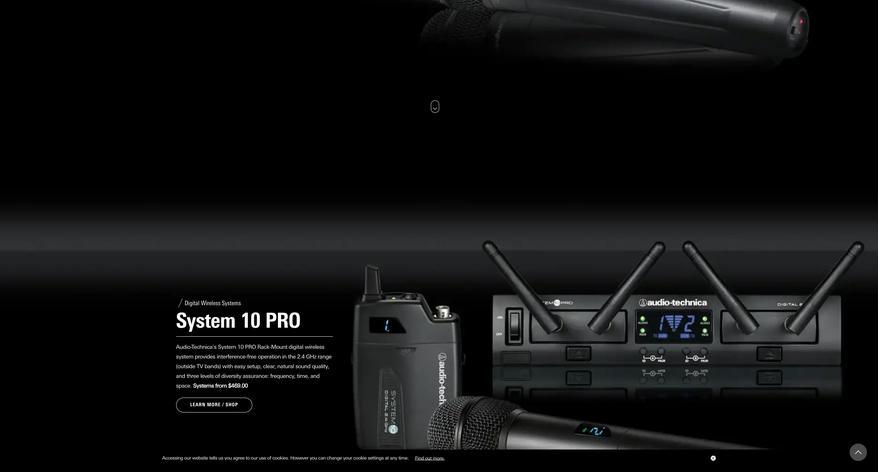 Task type: describe. For each thing, give the bounding box(es) containing it.
2.4
[[297, 354, 305, 360]]

more
[[207, 402, 221, 408]]

easy
[[234, 363, 246, 370]]

systems
[[193, 383, 214, 389]]

frequency,
[[270, 373, 296, 380]]

with
[[222, 363, 233, 370]]

can
[[318, 455, 326, 461]]

levels
[[200, 373, 214, 380]]

cookies.
[[273, 455, 289, 461]]

clear,
[[263, 363, 276, 370]]

use
[[259, 455, 266, 461]]

provides
[[195, 354, 215, 360]]

find out more.
[[415, 455, 445, 461]]

interference-
[[217, 354, 247, 360]]

learn
[[190, 402, 206, 408]]

audio-technica's system 10 pro rack-mount digital wireless system provides interference-free operation in the 2.4 ghz range (outside tv bands) with easy setup, clear, natural sound quality, and three levels of diversity assurance: frequency, time, and space.
[[176, 344, 332, 389]]

find
[[415, 455, 424, 461]]

time,
[[297, 373, 309, 380]]

us
[[219, 455, 223, 461]]

2 our from the left
[[251, 455, 258, 461]]

1 you from the left
[[225, 455, 232, 461]]

system
[[176, 354, 194, 360]]

sound
[[296, 363, 311, 370]]

free
[[247, 354, 257, 360]]

audio-
[[176, 344, 192, 351]]

1 horizontal spatial of
[[267, 455, 271, 461]]

natural
[[277, 363, 294, 370]]

at
[[385, 455, 389, 461]]

2 and from the left
[[311, 373, 320, 380]]

1 and from the left
[[176, 373, 185, 380]]

learn more / shop button
[[176, 398, 252, 413]]

/
[[222, 402, 224, 408]]

cookie
[[353, 455, 367, 461]]

to
[[246, 455, 250, 461]]

$469.00
[[228, 383, 248, 389]]

the
[[288, 354, 296, 360]]

time.
[[399, 455, 409, 461]]

three
[[187, 373, 199, 380]]

1 our from the left
[[184, 455, 191, 461]]

learn more / shop link
[[176, 398, 252, 413]]

more.
[[433, 455, 445, 461]]



Task type: locate. For each thing, give the bounding box(es) containing it.
change
[[327, 455, 342, 461]]

you
[[225, 455, 232, 461], [310, 455, 317, 461]]

of
[[215, 373, 220, 380], [267, 455, 271, 461]]

learn more / shop
[[190, 402, 238, 408]]

quality,
[[312, 363, 329, 370]]

operation
[[258, 354, 281, 360]]

of inside audio-technica's system 10 pro rack-mount digital wireless system provides interference-free operation in the 2.4 ghz range (outside tv bands) with easy setup, clear, natural sound quality, and three levels of diversity assurance: frequency, time, and space.
[[215, 373, 220, 380]]

however
[[290, 455, 309, 461]]

space.
[[176, 383, 192, 389]]

1 horizontal spatial you
[[310, 455, 317, 461]]

wireless
[[305, 344, 325, 351]]

1 horizontal spatial our
[[251, 455, 258, 461]]

website
[[192, 455, 208, 461]]

diversity
[[221, 373, 241, 380]]

systems from $469.00
[[193, 383, 248, 389]]

mount
[[271, 344, 287, 351]]

accessing
[[162, 455, 183, 461]]

(outside
[[176, 363, 195, 370]]

tv
[[197, 363, 203, 370]]

range
[[318, 354, 332, 360]]

our
[[184, 455, 191, 461], [251, 455, 258, 461]]

of up systems from $469.00
[[215, 373, 220, 380]]

1 horizontal spatial and
[[311, 373, 320, 380]]

technica's
[[192, 344, 217, 351]]

any
[[390, 455, 397, 461]]

0 vertical spatial of
[[215, 373, 220, 380]]

and
[[176, 373, 185, 380], [311, 373, 320, 380]]

assurance:
[[243, 373, 269, 380]]

you left can
[[310, 455, 317, 461]]

shop
[[226, 402, 238, 408]]

cross image
[[712, 457, 715, 460]]

arrow up image
[[856, 449, 862, 456]]

2 you from the left
[[310, 455, 317, 461]]

system
[[218, 344, 236, 351]]

accessing our website tells us you agree to our use of cookies. however you can change your cookie settings at any time.
[[162, 455, 410, 461]]

settings
[[368, 455, 384, 461]]

agree
[[233, 455, 245, 461]]

out
[[425, 455, 432, 461]]

your
[[343, 455, 352, 461]]

find out more. link
[[410, 453, 450, 464]]

in
[[282, 354, 287, 360]]

digital
[[289, 344, 303, 351]]

of right use
[[267, 455, 271, 461]]

0 horizontal spatial of
[[215, 373, 220, 380]]

0 horizontal spatial you
[[225, 455, 232, 461]]

1 vertical spatial of
[[267, 455, 271, 461]]

ghz
[[306, 354, 316, 360]]

you right the us on the bottom of page
[[225, 455, 232, 461]]

and down quality, at the bottom
[[311, 373, 320, 380]]

setup,
[[247, 363, 262, 370]]

rack-
[[257, 344, 271, 351]]

pro
[[245, 344, 256, 351]]

our left website
[[184, 455, 191, 461]]

0 horizontal spatial and
[[176, 373, 185, 380]]

from
[[215, 383, 227, 389]]

and up space.
[[176, 373, 185, 380]]

bands)
[[205, 363, 221, 370]]

tells
[[209, 455, 217, 461]]

0 horizontal spatial our
[[184, 455, 191, 461]]

10
[[238, 344, 244, 351]]

our right to
[[251, 455, 258, 461]]



Task type: vqa. For each thing, say whether or not it's contained in the screenshot.
"in"
yes



